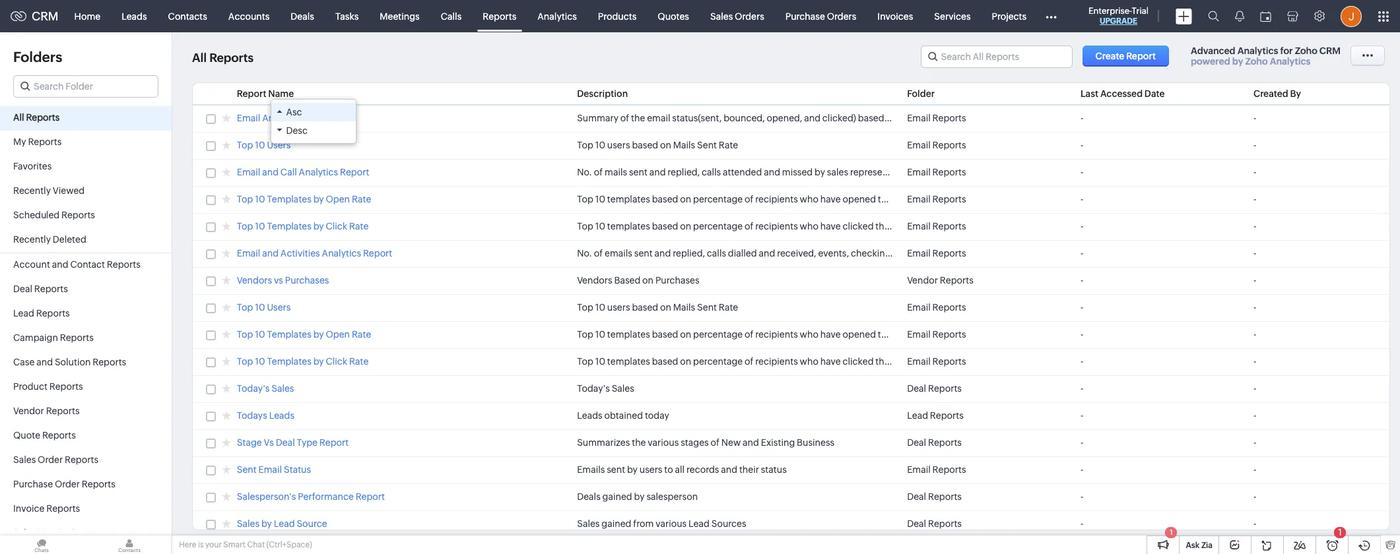 Task type: describe. For each thing, give the bounding box(es) containing it.
2 top 10 templates by click rate link from the top
[[237, 357, 369, 369]]

scheduled
[[13, 210, 60, 221]]

account
[[13, 260, 50, 270]]

new
[[722, 438, 741, 448]]

dialled
[[728, 248, 757, 259]]

sales metrics reports
[[13, 528, 105, 539]]

users for 1st top 10 users link from the bottom
[[267, 303, 291, 313]]

invoice
[[13, 504, 44, 515]]

users for 2nd top 10 users link from the bottom of the page
[[608, 140, 631, 151]]

tasks link
[[325, 0, 369, 32]]

salesperson's performance report
[[237, 492, 385, 503]]

gained for deals
[[603, 492, 633, 503]]

have for second top 10 templates by click rate link from the bottom
[[821, 221, 841, 232]]

my reports link
[[0, 131, 172, 155]]

and left user
[[1001, 113, 1017, 124]]

mails for 2nd top 10 users link from the bottom of the page
[[674, 140, 696, 151]]

analytics right reports link
[[538, 11, 577, 21]]

top 10 templates based on percentage of recipients who have opened the email for first "top 10 templates by open rate" link
[[577, 194, 918, 205]]

type
[[297, 438, 318, 448]]

0 vertical spatial vendor
[[908, 275, 939, 286]]

leads link
[[111, 0, 158, 32]]

sent for emails
[[635, 248, 653, 259]]

name
[[268, 89, 294, 99]]

sales for sales order reports
[[13, 455, 36, 466]]

and right date
[[995, 248, 1012, 259]]

home link
[[64, 0, 111, 32]]

and right mails
[[650, 167, 666, 178]]

trial
[[1133, 6, 1149, 16]]

date,
[[900, 113, 922, 124]]

based for second top 10 templates by click rate link from the bottom
[[652, 221, 679, 232]]

todays
[[237, 411, 267, 421]]

sales for sales metrics reports
[[13, 528, 36, 539]]

percentage for first "top 10 templates by open rate" link from the bottom of the page
[[694, 330, 743, 340]]

call
[[281, 167, 297, 178]]

based for first "top 10 templates by open rate" link from the bottom of the page
[[652, 330, 679, 340]]

quote reports link
[[0, 425, 172, 449]]

0 horizontal spatial representatives
[[851, 167, 917, 178]]

deals gained by salesperson
[[577, 492, 698, 503]]

recently deleted link
[[0, 229, 172, 253]]

smart
[[223, 541, 246, 550]]

orders for purchase orders
[[827, 11, 857, 21]]

sales up todays leads
[[272, 384, 294, 394]]

all
[[675, 465, 685, 476]]

gained for sales
[[602, 519, 632, 530]]

based
[[615, 275, 641, 286]]

contact
[[70, 260, 105, 270]]

2 vertical spatial sent
[[607, 465, 626, 476]]

today
[[645, 411, 670, 421]]

vs
[[264, 438, 274, 448]]

1 email reports from the top
[[908, 113, 967, 124]]

8 email reports from the top
[[908, 330, 967, 340]]

replied, for dialled
[[673, 248, 705, 259]]

crm inside advanced analytics for zoho crm powered by zoho analytics
[[1320, 46, 1342, 56]]

created
[[1254, 89, 1289, 99]]

purchase for purchase order reports
[[13, 480, 53, 490]]

sales orders
[[711, 11, 765, 21]]

based for 2nd top 10 users link from the bottom of the page
[[632, 140, 659, 151]]

contacts image
[[88, 536, 171, 555]]

vendors for vendors vs purchases
[[237, 275, 272, 286]]

projects
[[992, 11, 1027, 21]]

and right the dialled
[[759, 248, 776, 259]]

1 today's sales from the left
[[237, 384, 294, 394]]

templates for first "top 10 templates by open rate" link from the bottom of the page
[[267, 330, 312, 340]]

1 purchases from the left
[[285, 275, 329, 286]]

and up vs at left
[[262, 248, 279, 259]]

1 horizontal spatial zoho
[[1296, 46, 1318, 56]]

top 10 templates based on percentage of recipients who have opened the email for first "top 10 templates by open rate" link from the bottom of the page
[[577, 330, 918, 340]]

is
[[198, 541, 204, 550]]

source
[[297, 519, 327, 530]]

accounts
[[228, 11, 270, 21]]

recently for recently viewed
[[13, 186, 51, 196]]

todays leads
[[237, 411, 295, 421]]

purchase for purchase orders
[[786, 11, 826, 21]]

product
[[13, 382, 47, 392]]

have for first "top 10 templates by open rate" link
[[821, 194, 841, 205]]

(ctrl+space)
[[267, 541, 312, 550]]

users for 1st top 10 users link from the bottom
[[608, 303, 631, 313]]

clicked
[[843, 221, 874, 232]]

0 horizontal spatial vendor reports
[[13, 406, 80, 417]]

to
[[665, 465, 674, 476]]

calls
[[441, 11, 462, 21]]

report name
[[237, 89, 294, 99]]

deal inside "link"
[[276, 438, 295, 448]]

Search Folder text field
[[14, 76, 158, 97]]

mails for 1st top 10 users link from the bottom
[[674, 303, 696, 313]]

desc
[[286, 125, 308, 136]]

opened for first "top 10 templates by open rate" link from the bottom of the page
[[843, 330, 877, 340]]

6 email reports from the top
[[908, 248, 967, 259]]

percentage for first "top 10 templates by open rate" link
[[694, 194, 743, 205]]

deal for summarizes the various stages of new and existing business
[[908, 438, 927, 448]]

recipients for first "top 10 templates by open rate" link from the bottom of the page
[[756, 330, 798, 340]]

templates for second top 10 templates by click rate link from the bottom
[[267, 221, 312, 232]]

today's sales link
[[237, 384, 294, 396]]

rate for first "top 10 templates by open rate" link from the bottom of the page
[[352, 330, 371, 340]]

email for first "top 10 templates by open rate" link from the bottom of the page
[[894, 330, 918, 340]]

sales by lead source link
[[237, 519, 327, 532]]

opened,
[[767, 113, 803, 124]]

email for first "top 10 templates by open rate" link
[[894, 194, 918, 205]]

home
[[74, 11, 100, 21]]

2 purchases from the left
[[656, 275, 700, 286]]

have for first "top 10 templates by open rate" link from the bottom of the page
[[821, 330, 841, 340]]

2 email reports from the top
[[908, 140, 967, 151]]

zia
[[1202, 542, 1213, 551]]

performance
[[298, 492, 354, 503]]

stage vs deal type report
[[237, 438, 349, 448]]

deal for deals gained by salesperson
[[908, 492, 927, 503]]

module
[[966, 113, 999, 124]]

and left call
[[262, 167, 279, 178]]

report inside button
[[1127, 51, 1157, 61]]

here is your smart chat (ctrl+space)
[[179, 541, 312, 550]]

email analytics
[[237, 113, 302, 124]]

quote
[[13, 431, 40, 441]]

crm link
[[11, 9, 59, 23]]

who for first "top 10 templates by open rate" link
[[800, 194, 819, 205]]

summary
[[577, 113, 619, 124]]

no. for no. of emails sent and replied, calls dialled and received, events, checkins, and tasks listed by date and sales representatives
[[577, 248, 592, 259]]

0 horizontal spatial crm
[[32, 9, 59, 23]]

leads inside todays leads link
[[269, 411, 295, 421]]

0 vertical spatial all reports
[[192, 51, 254, 65]]

deal reports for deals gained by salesperson
[[908, 492, 962, 503]]

campaign reports link
[[0, 327, 172, 351]]

email and call analytics report
[[237, 167, 369, 178]]

clicked)
[[823, 113, 857, 124]]

top 10 templates by click rate for second top 10 templates by click rate link from the bottom
[[237, 221, 369, 232]]

sales for sales gained from various lead sources
[[577, 519, 600, 530]]

based for 1st top 10 users link from the bottom
[[632, 303, 659, 313]]

9 email reports from the top
[[908, 357, 967, 367]]

0 horizontal spatial all reports
[[13, 112, 60, 123]]

status
[[284, 465, 311, 476]]

meetings
[[380, 11, 420, 21]]

10 email reports from the top
[[908, 465, 967, 476]]

opened for first "top 10 templates by open rate" link
[[843, 194, 877, 205]]

products link
[[588, 0, 648, 32]]

templates for first top 10 templates by click rate link from the bottom of the page
[[267, 357, 312, 367]]

vendor reports link
[[0, 400, 172, 425]]

events,
[[819, 248, 850, 259]]

analytics up created by in the right top of the page
[[1271, 56, 1311, 67]]

reports link
[[472, 0, 527, 32]]

emails
[[605, 248, 633, 259]]

email for second top 10 templates by click rate link from the bottom
[[892, 221, 915, 232]]

deal reports for sales gained from various lead sources
[[908, 519, 962, 530]]

order for sales
[[38, 455, 63, 466]]

accessed
[[1101, 89, 1143, 99]]

scheduled reports
[[13, 210, 95, 221]]

account and contact reports
[[13, 260, 141, 270]]

recipients for second top 10 templates by click rate link from the bottom
[[756, 221, 798, 232]]

purchase orders link
[[775, 0, 867, 32]]

services
[[935, 11, 971, 21]]

vs
[[274, 275, 283, 286]]

and left missed at the top
[[764, 167, 781, 178]]

1 horizontal spatial all
[[192, 51, 207, 65]]

and up vendors based on purchases
[[655, 248, 671, 259]]

bounced,
[[724, 113, 765, 124]]

solution
[[55, 357, 91, 368]]

chats image
[[0, 536, 83, 555]]

description
[[577, 89, 628, 99]]

product reports
[[13, 382, 83, 392]]

all reports link
[[0, 106, 172, 131]]

templates for second top 10 templates by click rate link from the bottom
[[608, 221, 651, 232]]

and left tasks
[[894, 248, 911, 259]]

rate for second top 10 templates by click rate link from the bottom
[[349, 221, 369, 232]]

status
[[761, 465, 787, 476]]

invoices link
[[867, 0, 924, 32]]

4 email reports from the top
[[908, 194, 967, 205]]

and down deleted
[[52, 260, 68, 270]]

deal reports inside 'link'
[[13, 284, 68, 295]]

create
[[1096, 51, 1125, 61]]

open for first "top 10 templates by open rate" link from the bottom of the page
[[326, 330, 350, 340]]



Task type: vqa. For each thing, say whether or not it's contained in the screenshot.
top Deals
yes



Task type: locate. For each thing, give the bounding box(es) containing it.
top 10 users for 1st top 10 users link from the bottom
[[237, 303, 291, 313]]

upgrade
[[1100, 17, 1138, 26]]

1 vertical spatial top 10 templates by open rate
[[237, 330, 371, 340]]

top 10 templates by click rate up "activities"
[[237, 221, 369, 232]]

gained left from
[[602, 519, 632, 530]]

0 horizontal spatial deals
[[291, 11, 314, 21]]

1 vertical spatial percentage
[[694, 221, 743, 232]]

deal reports link
[[0, 278, 172, 303]]

1 recently from the top
[[13, 186, 51, 196]]

1 who from the top
[[800, 194, 819, 205]]

5 email reports from the top
[[908, 221, 967, 232]]

received,
[[778, 248, 817, 259]]

1 vertical spatial opened
[[843, 330, 877, 340]]

all reports up my reports
[[13, 112, 60, 123]]

2 vertical spatial users
[[640, 465, 663, 476]]

sales by lead source
[[237, 519, 327, 530]]

0 vertical spatial top 10 templates by open rate link
[[237, 194, 371, 207]]

1 vertical spatial top 10 templates by click rate link
[[237, 357, 369, 369]]

rate for first top 10 templates by click rate link from the bottom of the page
[[349, 357, 369, 367]]

templates
[[267, 194, 312, 205], [267, 221, 312, 232], [267, 330, 312, 340], [267, 357, 312, 367]]

2 percentage from the top
[[694, 221, 743, 232]]

0 horizontal spatial lead reports
[[13, 308, 70, 319]]

1 vertical spatial top 10 templates by open rate link
[[237, 330, 371, 342]]

2 vertical spatial have
[[821, 330, 841, 340]]

2 vendors from the left
[[577, 275, 613, 286]]

sales for sales by lead source
[[237, 519, 260, 530]]

1 have from the top
[[821, 194, 841, 205]]

3 recipients from the top
[[756, 330, 798, 340]]

recently down favorites on the left top
[[13, 186, 51, 196]]

no. for no. of mails sent and replied, calls attended and missed by sales representatives
[[577, 167, 592, 178]]

your
[[205, 541, 222, 550]]

no. left emails
[[577, 248, 592, 259]]

order down quote reports
[[38, 455, 63, 466]]

favorites
[[13, 161, 52, 172]]

today's up todays
[[237, 384, 270, 394]]

templates up "activities"
[[267, 221, 312, 232]]

ask zia
[[1187, 542, 1213, 551]]

stage vs deal type report link
[[237, 438, 349, 450]]

0 vertical spatial have
[[821, 194, 841, 205]]

Search All Reports text field
[[922, 46, 1072, 67]]

percentage
[[694, 194, 743, 205], [694, 221, 743, 232], [694, 330, 743, 340]]

3 templates from the top
[[608, 330, 651, 340]]

users for 2nd top 10 users link from the bottom of the page
[[267, 140, 291, 151]]

various down salesperson on the bottom left of page
[[656, 519, 687, 530]]

templates up today's sales link
[[267, 357, 312, 367]]

top 10 templates by click rate up today's sales link
[[237, 357, 369, 367]]

sales for sales orders
[[711, 11, 733, 21]]

and right the case at left bottom
[[36, 357, 53, 368]]

sent email status link
[[237, 465, 311, 478]]

deals for deals gained by salesperson
[[577, 492, 601, 503]]

1 vertical spatial crm
[[1320, 46, 1342, 56]]

1 vertical spatial calls
[[707, 248, 727, 259]]

2 vertical spatial percentage
[[694, 330, 743, 340]]

1 vertical spatial top 10 users link
[[237, 303, 291, 315]]

leads up stage vs deal type report
[[269, 411, 295, 421]]

users
[[267, 140, 291, 151], [267, 303, 291, 313]]

top 10 users for 2nd top 10 users link from the bottom of the page
[[237, 140, 291, 151]]

1 horizontal spatial today's sales
[[577, 384, 635, 394]]

sales up here is your smart chat (ctrl+space)
[[237, 519, 260, 530]]

summarizes
[[577, 438, 630, 448]]

mails down vendors based on purchases
[[674, 303, 696, 313]]

2 top 10 users from the top
[[237, 303, 291, 313]]

deals
[[291, 11, 314, 21], [577, 492, 601, 503]]

all inside the all reports link
[[13, 112, 24, 123]]

1 vertical spatial templates
[[608, 221, 651, 232]]

analytics right call
[[299, 167, 338, 178]]

0 vertical spatial who
[[800, 194, 819, 205]]

percentage for second top 10 templates by click rate link from the bottom
[[694, 221, 743, 232]]

services link
[[924, 0, 982, 32]]

analytics link
[[527, 0, 588, 32]]

users left to on the left
[[640, 465, 663, 476]]

top 10 users based on mails sent rate for 1st top 10 users link from the bottom
[[577, 303, 739, 313]]

enterprise-trial upgrade
[[1089, 6, 1149, 26]]

campaign
[[13, 333, 58, 343]]

0 vertical spatial open
[[326, 194, 350, 205]]

meetings link
[[369, 0, 430, 32]]

1 vertical spatial top 10 templates by click rate
[[237, 357, 369, 367]]

favorites link
[[0, 155, 172, 180]]

1 top 10 users from the top
[[237, 140, 291, 151]]

top 10 templates by open rate
[[237, 194, 371, 205], [237, 330, 371, 340]]

templates for first "top 10 templates by open rate" link
[[267, 194, 312, 205]]

1 open from the top
[[326, 194, 350, 205]]

sales metrics reports link
[[0, 522, 172, 547]]

business
[[797, 438, 835, 448]]

vendor down tasks
[[908, 275, 939, 286]]

top 10 users link down vs at left
[[237, 303, 291, 315]]

0 horizontal spatial purchase
[[13, 480, 53, 490]]

sales
[[828, 167, 849, 178], [1013, 248, 1035, 259]]

various up to on the left
[[648, 438, 679, 448]]

deal reports for summarizes the various stages of new and existing business
[[908, 438, 962, 448]]

1 today's from the left
[[237, 384, 270, 394]]

vendor down product
[[13, 406, 44, 417]]

1 vertical spatial sent
[[698, 303, 717, 313]]

activities
[[281, 248, 320, 259]]

1 vertical spatial have
[[821, 221, 841, 232]]

4 templates from the top
[[267, 357, 312, 367]]

top 10 templates by open rate link
[[237, 194, 371, 207], [237, 330, 371, 342]]

0 horizontal spatial purchases
[[285, 275, 329, 286]]

1 horizontal spatial purchase
[[786, 11, 826, 21]]

0 vertical spatial sent
[[629, 167, 648, 178]]

salesperson
[[647, 492, 698, 503]]

order for purchase
[[55, 480, 80, 490]]

users up mails
[[608, 140, 631, 151]]

templates down mails
[[608, 194, 651, 205]]

1 vertical spatial gained
[[602, 519, 632, 530]]

top 10 users based on mails sent rate down status(sent,
[[577, 140, 739, 151]]

purchases right based
[[656, 275, 700, 286]]

1 horizontal spatial purchases
[[656, 275, 700, 286]]

top 10 templates by open rate down email and call analytics report link
[[237, 194, 371, 205]]

2 who from the top
[[800, 221, 819, 232]]

by
[[1233, 56, 1244, 67], [1291, 89, 1302, 99], [815, 167, 826, 178], [314, 194, 324, 205], [314, 221, 324, 232], [961, 248, 972, 259], [314, 330, 324, 340], [314, 357, 324, 367], [627, 465, 638, 476], [634, 492, 645, 503], [261, 519, 272, 530]]

leads for leads obtained today
[[577, 411, 603, 421]]

leads right "home" link
[[122, 11, 147, 21]]

crm up folders
[[32, 9, 59, 23]]

2 today's from the left
[[577, 384, 610, 394]]

1 horizontal spatial crm
[[1320, 46, 1342, 56]]

top 10 users based on mails sent rate for 2nd top 10 users link from the bottom of the page
[[577, 140, 739, 151]]

0 vertical spatial deals
[[291, 11, 314, 21]]

deals down emails
[[577, 492, 601, 503]]

0 vertical spatial top 10 users
[[237, 140, 291, 151]]

recipients for first "top 10 templates by open rate" link
[[756, 194, 798, 205]]

1 vertical spatial replied,
[[673, 248, 705, 259]]

tasks
[[913, 248, 934, 259]]

email and activities analytics report link
[[237, 248, 393, 261]]

1 click from the top
[[326, 221, 348, 232]]

today's sales up todays leads
[[237, 384, 294, 394]]

1 vendors from the left
[[237, 275, 272, 286]]

0 horizontal spatial all
[[13, 112, 24, 123]]

2 vertical spatial sent
[[237, 465, 257, 476]]

their
[[740, 465, 760, 476]]

recently viewed link
[[0, 180, 172, 204]]

0 vertical spatial top 10 users based on mails sent rate
[[577, 140, 739, 151]]

template,
[[923, 113, 965, 124]]

0 vertical spatial recipients
[[756, 194, 798, 205]]

1 templates from the top
[[267, 194, 312, 205]]

for
[[1281, 46, 1294, 56]]

1 horizontal spatial vendor reports
[[908, 275, 974, 286]]

1 vertical spatial purchase
[[13, 480, 53, 490]]

1 vertical spatial representatives
[[1037, 248, 1102, 259]]

top 10 templates by click rate for first top 10 templates by click rate link from the bottom of the page
[[237, 357, 369, 367]]

1 templates from the top
[[608, 194, 651, 205]]

sales right date
[[1013, 248, 1035, 259]]

1 vertical spatial top 10 users based on mails sent rate
[[577, 303, 739, 313]]

click for first top 10 templates by click rate link from the bottom of the page
[[326, 357, 348, 367]]

1 vertical spatial who
[[800, 221, 819, 232]]

stage
[[237, 438, 262, 448]]

1 vertical spatial sent
[[635, 248, 653, 259]]

2 templates from the top
[[267, 221, 312, 232]]

1 top 10 templates by open rate link from the top
[[237, 194, 371, 207]]

replied, down status(sent,
[[668, 167, 700, 178]]

0 vertical spatial top 10 users link
[[237, 140, 291, 153]]

from
[[634, 519, 654, 530]]

3 templates from the top
[[267, 330, 312, 340]]

product reports link
[[0, 376, 172, 400]]

existing
[[761, 438, 795, 448]]

sales right quotes
[[711, 11, 733, 21]]

1 orders from the left
[[735, 11, 765, 21]]

last accessed date
[[1081, 89, 1166, 99]]

1 vertical spatial recently
[[13, 234, 51, 245]]

who for first "top 10 templates by open rate" link from the bottom of the page
[[800, 330, 819, 340]]

0 horizontal spatial sales
[[828, 167, 849, 178]]

purchase orders
[[786, 11, 857, 21]]

top 10 templates by click rate link
[[237, 221, 369, 234], [237, 357, 369, 369]]

1 horizontal spatial today's
[[577, 384, 610, 394]]

todays leads link
[[237, 411, 295, 423]]

templates down vendors vs purchases link
[[267, 330, 312, 340]]

1 horizontal spatial all reports
[[192, 51, 254, 65]]

mails down status(sent,
[[674, 140, 696, 151]]

analytics right "activities"
[[322, 248, 361, 259]]

purchase
[[786, 11, 826, 21], [13, 480, 53, 490]]

top 10 users link down email analytics link
[[237, 140, 291, 153]]

gained down emails
[[603, 492, 633, 503]]

0 horizontal spatial vendor
[[13, 406, 44, 417]]

sent for mails
[[629, 167, 648, 178]]

users down based
[[608, 303, 631, 313]]

0 vertical spatial opened
[[843, 194, 877, 205]]

vendors
[[237, 275, 272, 286], [577, 275, 613, 286]]

date
[[974, 248, 993, 259]]

listed
[[936, 248, 960, 259]]

0 vertical spatial all
[[192, 51, 207, 65]]

2 orders from the left
[[827, 11, 857, 21]]

1 no. from the top
[[577, 167, 592, 178]]

1 horizontal spatial orders
[[827, 11, 857, 21]]

sent for 2nd top 10 users link from the bottom of the page
[[698, 140, 717, 151]]

all reports down accounts link on the top
[[192, 51, 254, 65]]

calls left the dialled
[[707, 248, 727, 259]]

based
[[859, 113, 885, 124], [632, 140, 659, 151], [652, 194, 679, 205], [652, 221, 679, 232], [632, 303, 659, 313], [652, 330, 679, 340]]

2 recently from the top
[[13, 234, 51, 245]]

2 templates from the top
[[608, 221, 651, 232]]

2 recipients from the top
[[756, 221, 798, 232]]

1 percentage from the top
[[694, 194, 743, 205]]

by inside advanced analytics for zoho crm powered by zoho analytics
[[1233, 56, 1244, 67]]

1 vertical spatial users
[[267, 303, 291, 313]]

scheduled reports link
[[0, 204, 172, 229]]

vendors left based
[[577, 275, 613, 286]]

1 vertical spatial vendor reports
[[13, 406, 80, 417]]

0 vertical spatial templates
[[608, 194, 651, 205]]

replied, left the dialled
[[673, 248, 705, 259]]

0 vertical spatial various
[[648, 438, 679, 448]]

replied, for attended
[[668, 167, 700, 178]]

2 top 10 templates based on percentage of recipients who have opened the email from the top
[[577, 330, 918, 340]]

leads inside leads link
[[122, 11, 147, 21]]

1 top 10 users link from the top
[[237, 140, 291, 153]]

who for second top 10 templates by click rate link from the bottom
[[800, 221, 819, 232]]

1 vertical spatial order
[[55, 480, 80, 490]]

1 vertical spatial top 10 templates based on percentage of recipients who have opened the email
[[577, 330, 918, 340]]

analytics
[[538, 11, 577, 21], [1238, 46, 1279, 56], [1271, 56, 1311, 67], [262, 113, 302, 124], [299, 167, 338, 178], [322, 248, 361, 259]]

lead
[[13, 308, 34, 319], [908, 411, 929, 421], [274, 519, 295, 530], [689, 519, 710, 530]]

1 top 10 templates based on percentage of recipients who have opened the email from the top
[[577, 194, 918, 205]]

top 10 templates by open rate link down email and call analytics report link
[[237, 194, 371, 207]]

deals inside the deals link
[[291, 11, 314, 21]]

sent for 1st top 10 users link from the bottom
[[698, 303, 717, 313]]

3 have from the top
[[821, 330, 841, 340]]

0 vertical spatial recently
[[13, 186, 51, 196]]

recently for recently deleted
[[13, 234, 51, 245]]

templates down call
[[267, 194, 312, 205]]

2 horizontal spatial leads
[[577, 411, 603, 421]]

2 top 10 templates by click rate from the top
[[237, 357, 369, 367]]

0 horizontal spatial zoho
[[1246, 56, 1269, 67]]

1 top 10 templates by open rate from the top
[[237, 194, 371, 205]]

open for first "top 10 templates by open rate" link
[[326, 194, 350, 205]]

no. left mails
[[577, 167, 592, 178]]

0 horizontal spatial today's sales
[[237, 384, 294, 394]]

top 10 templates by open rate link down vendors vs purchases link
[[237, 330, 371, 342]]

orders for sales orders
[[735, 11, 765, 21]]

0 horizontal spatial vendors
[[237, 275, 272, 286]]

zoho left for on the right top
[[1246, 56, 1269, 67]]

3 email reports from the top
[[908, 167, 967, 178]]

top 10 users down vs at left
[[237, 303, 291, 313]]

2 today's sales from the left
[[577, 384, 635, 394]]

calls for dialled
[[707, 248, 727, 259]]

top 10 users based on mails sent rate down vendors based on purchases
[[577, 303, 739, 313]]

calls left the attended
[[702, 167, 721, 178]]

report inside "link"
[[320, 438, 349, 448]]

1 opened from the top
[[843, 194, 877, 205]]

1 vertical spatial various
[[656, 519, 687, 530]]

0 vertical spatial top 10 templates based on percentage of recipients who have opened the email
[[577, 194, 918, 205]]

projects link
[[982, 0, 1038, 32]]

analytics up the desc
[[262, 113, 302, 124]]

email
[[237, 113, 260, 124], [908, 113, 931, 124], [908, 140, 931, 151], [237, 167, 260, 178], [908, 167, 931, 178], [908, 194, 931, 205], [908, 221, 931, 232], [237, 248, 260, 259], [908, 248, 931, 259], [908, 303, 931, 313], [908, 330, 931, 340], [908, 357, 931, 367], [259, 465, 282, 476], [908, 465, 931, 476]]

recently down 'scheduled' at the left
[[13, 234, 51, 245]]

reports
[[483, 11, 517, 21], [209, 51, 254, 65], [26, 112, 60, 123], [933, 113, 967, 124], [28, 137, 62, 147], [933, 140, 967, 151], [933, 167, 967, 178], [933, 194, 967, 205], [61, 210, 95, 221], [933, 221, 967, 232], [933, 248, 967, 259], [107, 260, 141, 270], [940, 275, 974, 286], [34, 284, 68, 295], [933, 303, 967, 313], [36, 308, 70, 319], [933, 330, 967, 340], [60, 333, 94, 343], [933, 357, 967, 367], [93, 357, 126, 368], [49, 382, 83, 392], [929, 384, 962, 394], [46, 406, 80, 417], [931, 411, 964, 421], [42, 431, 76, 441], [929, 438, 962, 448], [65, 455, 98, 466], [933, 465, 967, 476], [82, 480, 115, 490], [929, 492, 962, 503], [46, 504, 80, 515], [929, 519, 962, 530], [72, 528, 105, 539]]

accounts link
[[218, 0, 280, 32]]

asc
[[286, 107, 302, 118]]

2 mails from the top
[[674, 303, 696, 313]]

2 top 10 users based on mails sent rate from the top
[[577, 303, 739, 313]]

top 10 templates by open rate down vendors vs purchases link
[[237, 330, 371, 340]]

0 vertical spatial lead reports
[[13, 308, 70, 319]]

top 10 users down email analytics link
[[237, 140, 291, 151]]

3 percentage from the top
[[694, 330, 743, 340]]

0 vertical spatial order
[[38, 455, 63, 466]]

calls link
[[430, 0, 472, 32]]

and left the "their"
[[721, 465, 738, 476]]

deal for sales gained from various lead sources
[[908, 519, 927, 530]]

0 vertical spatial users
[[267, 140, 291, 151]]

purchase order reports
[[13, 480, 115, 490]]

all down contacts
[[192, 51, 207, 65]]

leads for leads
[[122, 11, 147, 21]]

deal inside 'link'
[[13, 284, 32, 295]]

0 vertical spatial mails
[[674, 140, 696, 151]]

2 click from the top
[[326, 357, 348, 367]]

1 horizontal spatial sales
[[1013, 248, 1035, 259]]

1 vertical spatial vendor
[[13, 406, 44, 417]]

1 top 10 templates by click rate from the top
[[237, 221, 369, 232]]

all up my
[[13, 112, 24, 123]]

sales down invoice
[[13, 528, 36, 539]]

0 vertical spatial users
[[608, 140, 631, 151]]

0 vertical spatial replied,
[[668, 167, 700, 178]]

create report
[[1096, 51, 1157, 61]]

0 vertical spatial representatives
[[851, 167, 917, 178]]

vendor reports
[[908, 275, 974, 286], [13, 406, 80, 417]]

-
[[1081, 113, 1084, 124], [1254, 113, 1257, 124], [1081, 140, 1084, 151], [1254, 140, 1257, 151], [1081, 167, 1084, 178], [1254, 167, 1257, 178], [1081, 194, 1084, 205], [1254, 194, 1257, 205], [1081, 221, 1084, 232], [1254, 221, 1257, 232], [1081, 248, 1084, 259], [1254, 248, 1257, 259], [1081, 275, 1084, 286], [1254, 275, 1257, 286], [1081, 303, 1084, 313], [1254, 303, 1257, 313], [1081, 330, 1084, 340], [1254, 330, 1257, 340], [1081, 357, 1084, 367], [1254, 357, 1257, 367], [1081, 384, 1084, 394], [1254, 384, 1257, 394], [1081, 411, 1084, 421], [1254, 411, 1257, 421], [1081, 438, 1084, 448], [1254, 438, 1257, 448], [1081, 465, 1084, 476], [1254, 465, 1257, 476], [1081, 492, 1084, 503], [1254, 492, 1257, 503], [1081, 519, 1084, 530], [1254, 519, 1257, 530]]

2 vertical spatial templates
[[608, 330, 651, 340]]

top 10 users
[[237, 140, 291, 151], [237, 303, 291, 313]]

0 vertical spatial top 10 templates by click rate
[[237, 221, 369, 232]]

replied,
[[668, 167, 700, 178], [673, 248, 705, 259]]

vendors left vs at left
[[237, 275, 272, 286]]

1 vertical spatial recipients
[[756, 221, 798, 232]]

top 10 templates by click rate link up "activities"
[[237, 221, 369, 234]]

based for first "top 10 templates by open rate" link
[[652, 194, 679, 205]]

1 horizontal spatial deals
[[577, 492, 601, 503]]

advanced
[[1192, 46, 1236, 56]]

0 vertical spatial no.
[[577, 167, 592, 178]]

0 horizontal spatial today's
[[237, 384, 270, 394]]

ask
[[1187, 542, 1200, 551]]

1 vertical spatial click
[[326, 357, 348, 367]]

email and activities analytics report
[[237, 248, 393, 259]]

invoice reports
[[13, 504, 80, 515]]

0 vertical spatial crm
[[32, 9, 59, 23]]

purchases down "email and activities analytics report" link
[[285, 275, 329, 286]]

2 vertical spatial who
[[800, 330, 819, 340]]

2 opened from the top
[[843, 330, 877, 340]]

calls for attended
[[702, 167, 721, 178]]

sales order reports
[[13, 455, 98, 466]]

2 have from the top
[[821, 221, 841, 232]]

deals left the tasks in the top of the page
[[291, 11, 314, 21]]

viewed
[[53, 186, 85, 196]]

1 top 10 users based on mails sent rate from the top
[[577, 140, 739, 151]]

and right new
[[743, 438, 760, 448]]

2 top 10 templates by open rate link from the top
[[237, 330, 371, 342]]

folders
[[13, 49, 62, 65]]

and left clicked)
[[805, 113, 821, 124]]

1 horizontal spatial vendors
[[577, 275, 613, 286]]

users down vendors vs purchases link
[[267, 303, 291, 313]]

1 horizontal spatial representatives
[[1037, 248, 1102, 259]]

1 users from the top
[[267, 140, 291, 151]]

2 open from the top
[[326, 330, 350, 340]]

2 users from the top
[[267, 303, 291, 313]]

click for second top 10 templates by click rate link from the bottom
[[326, 221, 348, 232]]

1 vertical spatial open
[[326, 330, 350, 340]]

templates for first "top 10 templates by open rate" link from the bottom of the page
[[608, 330, 651, 340]]

deal for today's sales
[[908, 384, 927, 394]]

1 recipients from the top
[[756, 194, 798, 205]]

top 10 users based on mails sent rate
[[577, 140, 739, 151], [577, 303, 739, 313]]

users down the desc
[[267, 140, 291, 151]]

email reports
[[908, 113, 967, 124], [908, 140, 967, 151], [908, 167, 967, 178], [908, 194, 967, 205], [908, 221, 967, 232], [908, 248, 967, 259], [908, 303, 967, 313], [908, 330, 967, 340], [908, 357, 967, 367], [908, 465, 967, 476]]

vendor reports down product reports
[[13, 406, 80, 417]]

contacts link
[[158, 0, 218, 32]]

zoho right for on the right top
[[1296, 46, 1318, 56]]

1 vertical spatial users
[[608, 303, 631, 313]]

today's up leads obtained today
[[577, 384, 610, 394]]

2 top 10 users link from the top
[[237, 303, 291, 315]]

sales up leads obtained today
[[612, 384, 635, 394]]

1 vertical spatial lead reports
[[908, 411, 964, 421]]

no. of mails sent and replied, calls attended and missed by sales representatives
[[577, 167, 917, 178]]

templates up emails
[[608, 221, 651, 232]]

today's sales up leads obtained today
[[577, 384, 635, 394]]

emails
[[577, 465, 605, 476]]

vendors for vendors based on purchases
[[577, 275, 613, 286]]

deals for deals
[[291, 11, 314, 21]]

account and contact reports link
[[0, 254, 172, 278]]

vendor reports down listed
[[908, 275, 974, 286]]

top 10 templates by click rate link up today's sales link
[[237, 357, 369, 369]]

deal reports for today's sales
[[908, 384, 962, 394]]

0 horizontal spatial orders
[[735, 11, 765, 21]]

1 horizontal spatial leads
[[269, 411, 295, 421]]

leads up summarizes
[[577, 411, 603, 421]]

2 top 10 templates by open rate from the top
[[237, 330, 371, 340]]

1 vertical spatial mails
[[674, 303, 696, 313]]

1 top 10 templates by click rate link from the top
[[237, 221, 369, 234]]

case and solution reports link
[[0, 351, 172, 376]]

created by
[[1254, 89, 1302, 99]]

status(sent,
[[673, 113, 722, 124]]

sales right missed at the top
[[828, 167, 849, 178]]

quotes
[[658, 11, 690, 21]]

3 who from the top
[[800, 330, 819, 340]]

rate
[[719, 140, 739, 151], [352, 194, 371, 205], [349, 221, 369, 232], [719, 303, 739, 313], [352, 330, 371, 340], [349, 357, 369, 367]]

1 vertical spatial sales
[[1013, 248, 1035, 259]]

sales down emails
[[577, 519, 600, 530]]

2 no. from the top
[[577, 248, 592, 259]]

0 vertical spatial top 10 templates by open rate
[[237, 194, 371, 205]]

2 vertical spatial recipients
[[756, 330, 798, 340]]

emails sent by users to all records and their status
[[577, 465, 787, 476]]

7 email reports from the top
[[908, 303, 967, 313]]

campaign reports
[[13, 333, 94, 343]]

and
[[805, 113, 821, 124], [1001, 113, 1017, 124], [262, 167, 279, 178], [650, 167, 666, 178], [764, 167, 781, 178], [262, 248, 279, 259], [655, 248, 671, 259], [759, 248, 776, 259], [894, 248, 911, 259], [995, 248, 1012, 259], [52, 260, 68, 270], [36, 357, 53, 368], [743, 438, 760, 448], [721, 465, 738, 476]]

gained
[[603, 492, 633, 503], [602, 519, 632, 530]]

1 mails from the top
[[674, 140, 696, 151]]

templates for first "top 10 templates by open rate" link
[[608, 194, 651, 205]]

templates down based
[[608, 330, 651, 340]]

crm right for on the right top
[[1320, 46, 1342, 56]]

order down sales order reports at bottom
[[55, 480, 80, 490]]

analytics left for on the right top
[[1238, 46, 1279, 56]]

rate for first "top 10 templates by open rate" link
[[352, 194, 371, 205]]

0 vertical spatial vendor reports
[[908, 275, 974, 286]]

records
[[687, 465, 720, 476]]

reports inside 'link'
[[34, 284, 68, 295]]

sales down quote at the left bottom of the page
[[13, 455, 36, 466]]



